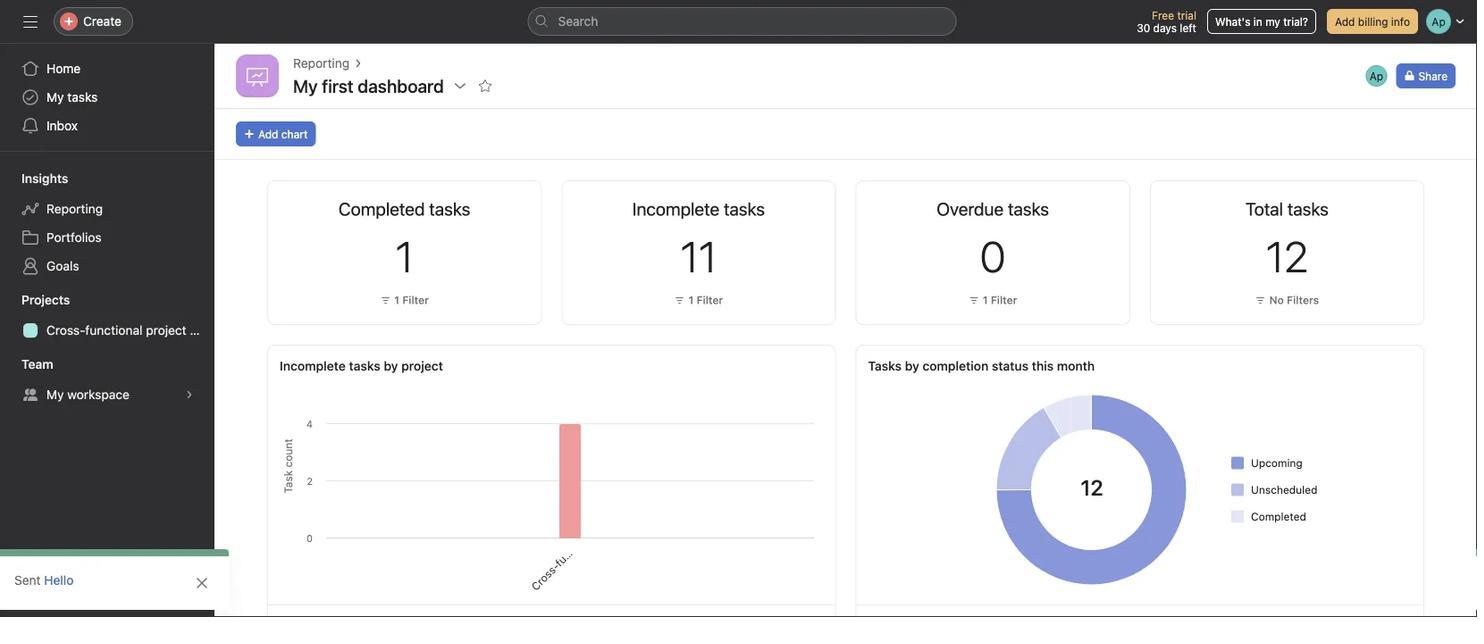 Task type: describe. For each thing, give the bounding box(es) containing it.
trial?
[[1283, 15, 1308, 28]]

1 filter button for 11
[[670, 291, 728, 309]]

share
[[1418, 70, 1448, 82]]

tasks for incomplete
[[349, 359, 380, 373]]

sent hello
[[14, 573, 74, 588]]

1 button
[[395, 231, 414, 281]]

1 down the completed tasks
[[395, 231, 414, 281]]

completion
[[922, 359, 989, 373]]

12
[[1266, 231, 1308, 281]]

by
[[905, 359, 919, 373]]

portfolios link
[[11, 223, 204, 252]]

add chart
[[258, 128, 308, 140]]

by project
[[384, 359, 443, 373]]

my for my first dashboard
[[293, 75, 318, 96]]

sent
[[14, 573, 41, 588]]

my
[[1265, 15, 1280, 28]]

inbox
[[46, 118, 78, 133]]

overdue tasks
[[937, 198, 1049, 219]]

trial
[[1177, 9, 1196, 21]]

hello link
[[44, 573, 74, 588]]

hello
[[44, 573, 74, 588]]

1 filter for 11
[[688, 294, 723, 306]]

my workspace link
[[11, 381, 204, 409]]

0 vertical spatial reporting link
[[293, 54, 349, 73]]

my workspace
[[46, 387, 129, 402]]

team button
[[0, 356, 53, 373]]

status
[[992, 359, 1029, 373]]

12 button
[[1266, 231, 1308, 281]]

insights button
[[0, 170, 68, 188]]

1 filter for 1
[[394, 294, 429, 306]]

filters
[[1287, 294, 1319, 306]]

first dashboard
[[322, 75, 444, 96]]

no filters
[[1269, 294, 1319, 306]]

add for add billing info
[[1335, 15, 1355, 28]]

days
[[1153, 21, 1177, 34]]

completed
[[1251, 511, 1306, 523]]

portfolios
[[46, 230, 102, 245]]

projects button
[[0, 291, 70, 309]]

my for my workspace
[[46, 387, 64, 402]]

what's
[[1215, 15, 1250, 28]]

chart
[[281, 128, 308, 140]]

1 filter for 0
[[983, 294, 1017, 306]]

info
[[1391, 15, 1410, 28]]

1 for 1
[[394, 294, 399, 306]]

ap
[[1370, 70, 1383, 82]]

no
[[1269, 294, 1284, 306]]

free
[[1152, 9, 1174, 21]]

left
[[1180, 21, 1196, 34]]

home
[[46, 61, 81, 76]]

invite button
[[17, 578, 94, 610]]

close image
[[195, 576, 209, 591]]

free trial 30 days left
[[1137, 9, 1196, 34]]

search
[[558, 14, 598, 29]]

unscheduled
[[1251, 484, 1317, 496]]



Task type: vqa. For each thing, say whether or not it's contained in the screenshot.
Teams element
yes



Task type: locate. For each thing, give the bounding box(es) containing it.
1 filter from the left
[[402, 294, 429, 306]]

1 filter button down the 11
[[670, 291, 728, 309]]

in
[[1253, 15, 1262, 28]]

1 down 0 button
[[983, 294, 988, 306]]

1 horizontal spatial view chart image
[[1047, 199, 1061, 214]]

what's in my trial? button
[[1207, 9, 1316, 34]]

my first dashboard
[[293, 75, 444, 96]]

share button
[[1396, 63, 1456, 88]]

tasks left by project
[[349, 359, 380, 373]]

filter for 1
[[402, 294, 429, 306]]

no filters button
[[1251, 291, 1323, 309]]

report image
[[247, 65, 268, 87]]

3 1 filter button from the left
[[964, 291, 1022, 309]]

tasks
[[868, 359, 902, 373]]

add inside add chart button
[[258, 128, 278, 140]]

filter down 1 button
[[402, 294, 429, 306]]

cross-functional project plan link
[[11, 316, 214, 345]]

reporting link inside insights element
[[11, 195, 204, 223]]

project
[[146, 323, 186, 338]]

1 horizontal spatial reporting
[[293, 56, 349, 71]]

tasks by completion status this month
[[868, 359, 1095, 373]]

view chart image for 0
[[1047, 199, 1061, 214]]

teams element
[[0, 348, 214, 413]]

my down team
[[46, 387, 64, 402]]

1 view chart image from the left
[[459, 199, 473, 214]]

2 filter from the left
[[697, 294, 723, 306]]

1 filter down 0 button
[[983, 294, 1017, 306]]

add inside add billing info button
[[1335, 15, 1355, 28]]

cross-functional project plan
[[46, 323, 214, 338]]

search button
[[528, 7, 957, 36]]

11 button
[[680, 231, 717, 281]]

plan
[[190, 323, 214, 338]]

projects element
[[0, 284, 214, 348]]

projects
[[21, 293, 70, 307]]

incomplete tasks by project
[[280, 359, 443, 373]]

0 horizontal spatial reporting
[[46, 201, 103, 216]]

1 1 filter button from the left
[[376, 291, 433, 309]]

3 1 filter from the left
[[983, 294, 1017, 306]]

reporting inside "link"
[[46, 201, 103, 216]]

1 down 1 button
[[394, 294, 399, 306]]

tasks down the home
[[67, 90, 98, 105]]

0 horizontal spatial tasks
[[67, 90, 98, 105]]

0 vertical spatial reporting
[[293, 56, 349, 71]]

reporting
[[293, 56, 349, 71], [46, 201, 103, 216]]

team
[[21, 357, 53, 372]]

2 horizontal spatial 1 filter button
[[964, 291, 1022, 309]]

view chart image
[[753, 199, 767, 214]]

reporting link
[[293, 54, 349, 73], [11, 195, 204, 223]]

1 horizontal spatial tasks
[[349, 359, 380, 373]]

reporting up my first dashboard
[[293, 56, 349, 71]]

insights
[[21, 171, 68, 186]]

view chart image for 1
[[459, 199, 473, 214]]

search list box
[[528, 7, 957, 36]]

1 filter
[[394, 294, 429, 306], [688, 294, 723, 306], [983, 294, 1017, 306]]

reporting up portfolios
[[46, 201, 103, 216]]

incomplete tasks
[[632, 198, 765, 219]]

insights element
[[0, 163, 214, 284]]

1 filter button
[[376, 291, 433, 309], [670, 291, 728, 309], [964, 291, 1022, 309]]

my for my tasks
[[46, 90, 64, 105]]

2 1 filter button from the left
[[670, 291, 728, 309]]

1 filter button down 0 button
[[964, 291, 1022, 309]]

incomplete
[[280, 359, 346, 373]]

0 horizontal spatial 1 filter
[[394, 294, 429, 306]]

2 horizontal spatial filter
[[991, 294, 1017, 306]]

upcoming
[[1251, 457, 1303, 470]]

create
[[83, 14, 121, 29]]

1 for 0
[[983, 294, 988, 306]]

hide sidebar image
[[23, 14, 38, 29]]

1 filter button for 1
[[376, 291, 433, 309]]

0 vertical spatial add
[[1335, 15, 1355, 28]]

add billing info
[[1335, 15, 1410, 28]]

3 filter from the left
[[991, 294, 1017, 306]]

1 for 11
[[688, 294, 694, 306]]

completed tasks
[[339, 198, 470, 219]]

reporting link up portfolios
[[11, 195, 204, 223]]

add for add chart
[[258, 128, 278, 140]]

0 horizontal spatial add
[[258, 128, 278, 140]]

1 horizontal spatial 1 filter button
[[670, 291, 728, 309]]

1 horizontal spatial filter
[[697, 294, 723, 306]]

1 vertical spatial reporting link
[[11, 195, 204, 223]]

home link
[[11, 55, 204, 83]]

2 1 filter from the left
[[688, 294, 723, 306]]

1 filter button down 1 button
[[376, 291, 433, 309]]

my right report icon
[[293, 75, 318, 96]]

1 down the 11
[[688, 294, 694, 306]]

filter
[[402, 294, 429, 306], [697, 294, 723, 306], [991, 294, 1017, 306]]

filter for 11
[[697, 294, 723, 306]]

add left chart
[[258, 128, 278, 140]]

0 horizontal spatial view chart image
[[459, 199, 473, 214]]

1
[[395, 231, 414, 281], [394, 294, 399, 306], [688, 294, 694, 306], [983, 294, 988, 306]]

filter for 0
[[991, 294, 1017, 306]]

my inside the global element
[[46, 90, 64, 105]]

1 filter button for 0
[[964, 291, 1022, 309]]

0 horizontal spatial reporting link
[[11, 195, 204, 223]]

inbox link
[[11, 112, 204, 140]]

what's in my trial?
[[1215, 15, 1308, 28]]

my tasks link
[[11, 83, 204, 112]]

filter down 0 button
[[991, 294, 1017, 306]]

ap button
[[1364, 63, 1389, 88]]

0 horizontal spatial filter
[[402, 294, 429, 306]]

1 1 filter from the left
[[394, 294, 429, 306]]

goals
[[46, 259, 79, 273]]

see details, my workspace image
[[184, 390, 195, 400]]

total tasks
[[1245, 198, 1329, 219]]

1 filter down the 11
[[688, 294, 723, 306]]

0 horizontal spatial 1 filter button
[[376, 291, 433, 309]]

reporting link up my first dashboard
[[293, 54, 349, 73]]

billing
[[1358, 15, 1388, 28]]

cross-
[[46, 323, 85, 338]]

tasks for my
[[67, 90, 98, 105]]

my tasks
[[46, 90, 98, 105]]

invite
[[50, 587, 82, 601]]

view chart image
[[459, 199, 473, 214], [1047, 199, 1061, 214]]

functional
[[85, 323, 143, 338]]

goals link
[[11, 252, 204, 281]]

0 vertical spatial tasks
[[67, 90, 98, 105]]

add to starred image
[[478, 79, 492, 93]]

1 vertical spatial reporting
[[46, 201, 103, 216]]

1 vertical spatial add
[[258, 128, 278, 140]]

2 view chart image from the left
[[1047, 199, 1061, 214]]

1 filter down 1 button
[[394, 294, 429, 306]]

1 horizontal spatial 1 filter
[[688, 294, 723, 306]]

add left billing
[[1335, 15, 1355, 28]]

create button
[[54, 7, 133, 36]]

my inside teams element
[[46, 387, 64, 402]]

my
[[293, 75, 318, 96], [46, 90, 64, 105], [46, 387, 64, 402]]

filter down the 11
[[697, 294, 723, 306]]

1 horizontal spatial add
[[1335, 15, 1355, 28]]

tasks
[[67, 90, 98, 105], [349, 359, 380, 373]]

workspace
[[67, 387, 129, 402]]

global element
[[0, 44, 214, 151]]

add chart button
[[236, 122, 316, 147]]

11
[[680, 231, 717, 281]]

2 horizontal spatial 1 filter
[[983, 294, 1017, 306]]

add billing info button
[[1327, 9, 1418, 34]]

0 button
[[980, 231, 1006, 281]]

tasks inside my tasks link
[[67, 90, 98, 105]]

show options image
[[453, 79, 467, 93]]

30
[[1137, 21, 1150, 34]]

add
[[1335, 15, 1355, 28], [258, 128, 278, 140]]

1 horizontal spatial reporting link
[[293, 54, 349, 73]]

this month
[[1032, 359, 1095, 373]]

my up inbox
[[46, 90, 64, 105]]

1 vertical spatial tasks
[[349, 359, 380, 373]]

0
[[980, 231, 1006, 281]]



